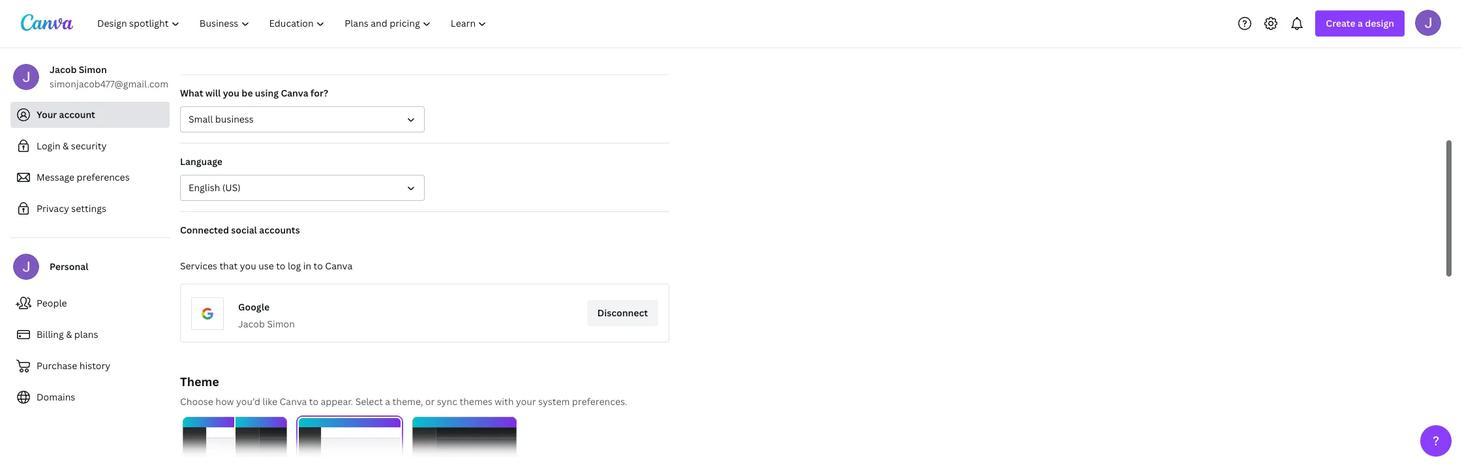 Task type: vqa. For each thing, say whether or not it's contained in the screenshot.
A
yes



Task type: locate. For each thing, give the bounding box(es) containing it.
themes
[[460, 395, 492, 408]]

you'd
[[236, 395, 260, 408]]

1 horizontal spatial jacob
[[238, 318, 265, 330]]

& left plans
[[66, 328, 72, 341]]

english (us)
[[189, 181, 241, 194]]

people
[[37, 297, 67, 309]]

billing & plans link
[[10, 322, 170, 348]]

your
[[37, 108, 57, 121]]

0 vertical spatial simon
[[79, 63, 107, 76]]

you left be
[[223, 87, 239, 99]]

login & security
[[37, 140, 107, 152]]

edit
[[634, 44, 652, 57]]

0 horizontal spatial a
[[385, 395, 390, 408]]

0 vertical spatial jacob
[[50, 63, 77, 76]]

purchase history
[[37, 360, 110, 372]]

1 vertical spatial you
[[240, 260, 256, 272]]

1 vertical spatial a
[[385, 395, 390, 408]]

preferences
[[77, 171, 130, 183]]

english
[[189, 181, 220, 194]]

None button
[[183, 417, 287, 467], [298, 417, 402, 467], [412, 417, 517, 467], [183, 417, 287, 467], [298, 417, 402, 467], [412, 417, 517, 467]]

services that you use to log in to canva
[[180, 260, 352, 272]]

privacy settings
[[37, 202, 106, 215]]

be
[[242, 87, 253, 99]]

jacob down google
[[238, 318, 265, 330]]

canva right in
[[325, 260, 352, 272]]

2 vertical spatial canva
[[280, 395, 307, 408]]

a
[[1358, 17, 1363, 29], [385, 395, 390, 408]]

to
[[276, 260, 285, 272], [314, 260, 323, 272], [309, 395, 318, 408]]

a right select
[[385, 395, 390, 408]]

to left "appear."
[[309, 395, 318, 408]]

jacob inside jacob simon simonjacob477@gmail.com
[[50, 63, 77, 76]]

settings
[[71, 202, 106, 215]]

theme
[[180, 374, 219, 390]]

your
[[516, 395, 536, 408]]

jacob
[[50, 63, 77, 76], [238, 318, 265, 330]]

canva for theme
[[280, 395, 307, 408]]

canva right like
[[280, 395, 307, 408]]

appear.
[[321, 395, 353, 408]]

your account link
[[10, 102, 170, 128]]

billing & plans
[[37, 328, 98, 341]]

1 vertical spatial jacob
[[238, 318, 265, 330]]

0 vertical spatial you
[[223, 87, 239, 99]]

what will you be using canva for?
[[180, 87, 328, 99]]

to right in
[[314, 260, 323, 272]]

canva
[[281, 87, 308, 99], [325, 260, 352, 272], [280, 395, 307, 408]]

0 vertical spatial &
[[63, 140, 69, 152]]

0 horizontal spatial simon
[[79, 63, 107, 76]]

simon down google
[[267, 318, 295, 330]]

purchase history link
[[10, 353, 170, 379]]

0 vertical spatial canva
[[281, 87, 308, 99]]

(us)
[[222, 181, 241, 194]]

to inside theme choose how you'd like canva to appear. select a theme, or sync themes with your system preferences.
[[309, 395, 318, 408]]

disconnect
[[597, 307, 648, 319]]

create a design
[[1326, 17, 1394, 29]]

canva left "for?" at the top left
[[281, 87, 308, 99]]

or
[[425, 395, 435, 408]]

that
[[219, 260, 238, 272]]

simon
[[79, 63, 107, 76], [267, 318, 295, 330]]

& for billing
[[66, 328, 72, 341]]

connected social accounts
[[180, 224, 300, 236]]

you left use
[[240, 260, 256, 272]]

1 horizontal spatial simon
[[267, 318, 295, 330]]

sync
[[437, 395, 457, 408]]

1 vertical spatial simon
[[267, 318, 295, 330]]

canva inside theme choose how you'd like canva to appear. select a theme, or sync themes with your system preferences.
[[280, 395, 307, 408]]

login
[[37, 140, 60, 152]]

system
[[538, 395, 570, 408]]

message
[[37, 171, 74, 183]]

message preferences link
[[10, 164, 170, 191]]

create
[[1326, 17, 1356, 29]]

& right 'login'
[[63, 140, 69, 152]]

0 horizontal spatial jacob
[[50, 63, 77, 76]]

&
[[63, 140, 69, 152], [66, 328, 72, 341]]

preferences.
[[572, 395, 627, 408]]

billing
[[37, 328, 64, 341]]

0 vertical spatial a
[[1358, 17, 1363, 29]]

simon up 'simonjacob477@gmail.com'
[[79, 63, 107, 76]]

simonjacob477@gmail.com
[[50, 78, 168, 90]]

1 horizontal spatial a
[[1358, 17, 1363, 29]]

jacob up your account
[[50, 63, 77, 76]]

1 vertical spatial &
[[66, 328, 72, 341]]

a left design
[[1358, 17, 1363, 29]]

google
[[238, 301, 270, 313]]

personal
[[50, 260, 88, 273]]

top level navigation element
[[89, 10, 498, 37]]

you
[[223, 87, 239, 99], [240, 260, 256, 272]]

a inside theme choose how you'd like canva to appear. select a theme, or sync themes with your system preferences.
[[385, 395, 390, 408]]



Task type: describe. For each thing, give the bounding box(es) containing it.
jacob simon simonjacob477@gmail.com
[[50, 63, 168, 90]]

simon inside google jacob simon
[[267, 318, 295, 330]]

people link
[[10, 290, 170, 316]]

privacy settings link
[[10, 196, 170, 222]]

small business
[[189, 113, 254, 125]]

privacy
[[37, 202, 69, 215]]

account
[[59, 108, 95, 121]]

canva for what
[[281, 87, 308, 99]]

business
[[215, 113, 254, 125]]

accounts
[[259, 224, 300, 236]]

social
[[231, 224, 257, 236]]

to left log
[[276, 260, 285, 272]]

choose
[[180, 395, 213, 408]]

create a design button
[[1316, 10, 1405, 37]]

login & security link
[[10, 133, 170, 159]]

small
[[189, 113, 213, 125]]

& for login
[[63, 140, 69, 152]]

domains
[[37, 391, 75, 403]]

select
[[355, 395, 383, 408]]

using
[[255, 87, 279, 99]]

google jacob simon
[[238, 301, 295, 330]]

for?
[[311, 87, 328, 99]]

what
[[180, 87, 203, 99]]

1 vertical spatial canva
[[325, 260, 352, 272]]

purchase
[[37, 360, 77, 372]]

a inside dropdown button
[[1358, 17, 1363, 29]]

simon inside jacob simon simonjacob477@gmail.com
[[79, 63, 107, 76]]

how
[[215, 395, 234, 408]]

Small business button
[[180, 106, 425, 132]]

edit button
[[617, 38, 669, 64]]

will
[[205, 87, 221, 99]]

domains link
[[10, 384, 170, 410]]

log
[[288, 260, 301, 272]]

language
[[180, 155, 222, 168]]

like
[[263, 395, 277, 408]]

you for will
[[223, 87, 239, 99]]

jacob inside google jacob simon
[[238, 318, 265, 330]]

disconnect button
[[587, 300, 658, 326]]

history
[[79, 360, 110, 372]]

message preferences
[[37, 171, 130, 183]]

in
[[303, 260, 311, 272]]

you for that
[[240, 260, 256, 272]]

your account
[[37, 108, 95, 121]]

theme,
[[393, 395, 423, 408]]

plans
[[74, 328, 98, 341]]

use
[[258, 260, 274, 272]]

jacob simon image
[[1415, 9, 1441, 36]]

design
[[1365, 17, 1394, 29]]

services
[[180, 260, 217, 272]]

security
[[71, 140, 107, 152]]

connected
[[180, 224, 229, 236]]

theme choose how you'd like canva to appear. select a theme, or sync themes with your system preferences.
[[180, 374, 627, 408]]

with
[[495, 395, 514, 408]]

Language: English (US) button
[[180, 175, 425, 201]]



